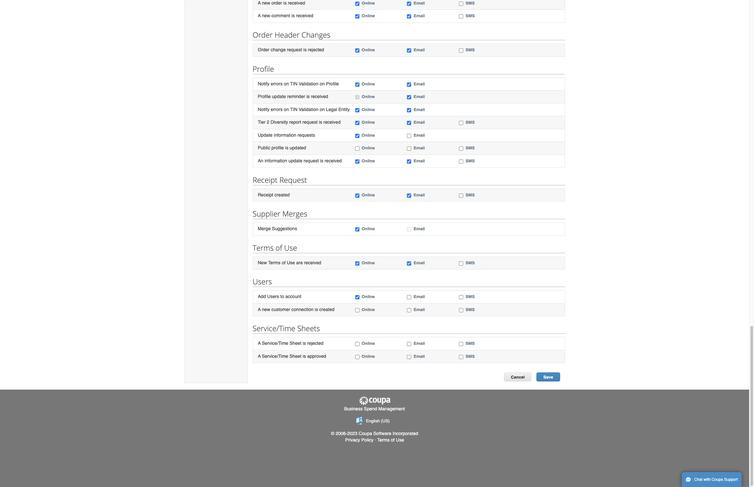 Task type: locate. For each thing, give the bounding box(es) containing it.
5 email from the top
[[414, 94, 425, 99]]

10 sms from the top
[[466, 308, 475, 313]]

information down profile
[[265, 158, 287, 164]]

0 vertical spatial profile
[[253, 64, 274, 74]]

sheet down a service/time sheet is rejected
[[290, 354, 301, 359]]

12 online from the top
[[362, 227, 375, 232]]

0 vertical spatial receipt
[[253, 175, 277, 185]]

reminder
[[287, 94, 305, 99]]

validation up tier 2 diversity report request is received
[[299, 107, 318, 112]]

online
[[362, 1, 375, 5], [362, 13, 375, 18], [362, 47, 375, 52], [362, 82, 375, 86], [362, 94, 375, 99], [362, 107, 375, 112], [362, 120, 375, 125], [362, 133, 375, 138], [362, 146, 375, 151], [362, 159, 375, 164], [362, 193, 375, 198], [362, 227, 375, 232], [362, 261, 375, 266], [362, 295, 375, 300], [362, 308, 375, 313], [362, 342, 375, 347], [362, 355, 375, 359]]

of down software
[[391, 438, 395, 443]]

email for update information requests
[[414, 133, 425, 138]]

cancel link
[[504, 373, 532, 382]]

coupa right with
[[712, 478, 723, 483]]

© 2006-2023 coupa software incorporated
[[331, 432, 418, 437]]

notify
[[258, 81, 269, 86], [258, 107, 269, 112]]

2 vertical spatial service/time
[[262, 354, 288, 359]]

8 online from the top
[[362, 133, 375, 138]]

17 email from the top
[[414, 355, 425, 359]]

0 vertical spatial service/time
[[253, 324, 295, 334]]

use
[[284, 243, 297, 253], [287, 260, 295, 266], [396, 438, 404, 443]]

13 online from the top
[[362, 261, 375, 266]]

1 vertical spatial update
[[288, 158, 302, 164]]

email for new terms of use are received
[[414, 261, 425, 266]]

1 vertical spatial sheet
[[290, 354, 301, 359]]

sheet
[[290, 341, 301, 347], [290, 354, 301, 359]]

sms for new terms of use are received
[[466, 261, 475, 266]]

are
[[296, 260, 303, 266]]

12 sms from the top
[[466, 355, 475, 359]]

12 email from the top
[[414, 227, 425, 232]]

order
[[253, 30, 273, 40], [258, 47, 269, 52]]

tin
[[290, 81, 297, 86], [290, 107, 297, 112]]

users left to
[[267, 294, 279, 300]]

2 validation from the top
[[299, 107, 318, 112]]

email
[[414, 1, 425, 5], [414, 13, 425, 18], [414, 47, 425, 52], [414, 82, 425, 86], [414, 94, 425, 99], [414, 107, 425, 112], [414, 120, 425, 125], [414, 133, 425, 138], [414, 146, 425, 151], [414, 159, 425, 164], [414, 193, 425, 198], [414, 227, 425, 232], [414, 261, 425, 266], [414, 295, 425, 300], [414, 308, 425, 313], [414, 342, 425, 347], [414, 355, 425, 359]]

rejected
[[308, 47, 324, 52], [307, 341, 323, 347]]

new left comment
[[262, 13, 270, 18]]

a for a service/time sheet is approved
[[258, 354, 261, 359]]

email for merge suggestions
[[414, 227, 425, 232]]

order for order change request is rejected
[[258, 47, 269, 52]]

email for a service/time sheet is approved
[[414, 355, 425, 359]]

1 tin from the top
[[290, 81, 297, 86]]

request down order header changes
[[287, 47, 302, 52]]

5 a from the top
[[258, 354, 261, 359]]

new for customer
[[262, 307, 270, 313]]

merge
[[258, 226, 271, 232]]

online for new terms of use are received
[[362, 261, 375, 266]]

terms
[[253, 243, 274, 253], [268, 260, 280, 266], [377, 438, 390, 443]]

request down updated at the left of page
[[304, 158, 319, 164]]

7 sms from the top
[[466, 193, 475, 198]]

coupa
[[359, 432, 372, 437], [712, 478, 723, 483]]

service/time down customer
[[253, 324, 295, 334]]

receipt
[[253, 175, 277, 185], [258, 192, 273, 198]]

a new order is received
[[258, 0, 305, 5]]

online for notify errors on tin validation on profile
[[362, 82, 375, 86]]

order up change
[[253, 30, 273, 40]]

1 new from the top
[[262, 0, 270, 5]]

request
[[287, 47, 302, 52], [302, 120, 318, 125], [304, 158, 319, 164]]

online for add users to account
[[362, 295, 375, 300]]

information for an
[[265, 158, 287, 164]]

terms up new
[[253, 243, 274, 253]]

update left reminder
[[272, 94, 286, 99]]

use up new terms of use are received
[[284, 243, 297, 253]]

order left change
[[258, 47, 269, 52]]

1 vertical spatial order
[[258, 47, 269, 52]]

0 vertical spatial notify
[[258, 81, 269, 86]]

1 email from the top
[[414, 1, 425, 5]]

requests
[[298, 133, 315, 138]]

2 vertical spatial profile
[[258, 94, 271, 99]]

2 sms from the top
[[466, 13, 475, 18]]

2 tin from the top
[[290, 107, 297, 112]]

email for a service/time sheet is rejected
[[414, 342, 425, 347]]

new left order
[[262, 0, 270, 5]]

supplier
[[253, 209, 280, 219]]

9 online from the top
[[362, 146, 375, 151]]

4 sms from the top
[[466, 120, 475, 125]]

2 notify from the top
[[258, 107, 269, 112]]

15 online from the top
[[362, 308, 375, 313]]

0 vertical spatial new
[[262, 0, 270, 5]]

1 vertical spatial errors
[[271, 107, 283, 112]]

0 vertical spatial errors
[[271, 81, 283, 86]]

1 vertical spatial information
[[265, 158, 287, 164]]

1 vertical spatial new
[[262, 13, 270, 18]]

11 email from the top
[[414, 193, 425, 198]]

2 email from the top
[[414, 13, 425, 18]]

new terms of use are received
[[258, 260, 321, 266]]

1 vertical spatial request
[[302, 120, 318, 125]]

1 sheet from the top
[[290, 341, 301, 347]]

0 vertical spatial information
[[274, 133, 296, 138]]

1 sms from the top
[[466, 1, 475, 5]]

errors up profile update reminder is received
[[271, 81, 283, 86]]

1 vertical spatial terms of use
[[377, 438, 404, 443]]

rejected for order change request is rejected
[[308, 47, 324, 52]]

receipt up the supplier
[[258, 192, 273, 198]]

1 online from the top
[[362, 1, 375, 5]]

0 vertical spatial update
[[272, 94, 286, 99]]

14 email from the top
[[414, 295, 425, 300]]

3 online from the top
[[362, 47, 375, 52]]

2 new from the top
[[262, 13, 270, 18]]

profile for profile
[[253, 64, 274, 74]]

profile up legal
[[326, 81, 339, 86]]

2 errors from the top
[[271, 107, 283, 112]]

tin up profile update reminder is received
[[290, 81, 297, 86]]

sms
[[466, 1, 475, 5], [466, 13, 475, 18], [466, 47, 475, 52], [466, 120, 475, 125], [466, 146, 475, 151], [466, 159, 475, 164], [466, 193, 475, 198], [466, 261, 475, 266], [466, 295, 475, 300], [466, 308, 475, 313], [466, 342, 475, 347], [466, 355, 475, 359]]

sms for add users to account
[[466, 295, 475, 300]]

update down updated at the left of page
[[288, 158, 302, 164]]

online for an information update request is received
[[362, 159, 375, 164]]

rejected down changes
[[308, 47, 324, 52]]

receipt for receipt request
[[253, 175, 277, 185]]

1 vertical spatial terms
[[268, 260, 280, 266]]

email for profile update reminder is received
[[414, 94, 425, 99]]

service/time sheets
[[253, 324, 320, 334]]

sms for a service/time sheet is approved
[[466, 355, 475, 359]]

order
[[271, 0, 282, 5]]

9 email from the top
[[414, 146, 425, 151]]

terms right new
[[268, 260, 280, 266]]

information up "public profile is updated"
[[274, 133, 296, 138]]

2 a from the top
[[258, 13, 261, 18]]

profile
[[253, 64, 274, 74], [326, 81, 339, 86], [258, 94, 271, 99]]

3 sms from the top
[[466, 47, 475, 52]]

chat
[[694, 478, 702, 483]]

notify up tier
[[258, 107, 269, 112]]

1 horizontal spatial terms of use
[[377, 438, 404, 443]]

validation up reminder
[[299, 81, 318, 86]]

1 vertical spatial service/time
[[262, 341, 288, 347]]

order header changes
[[253, 30, 330, 40]]

change
[[271, 47, 286, 52]]

users up add
[[253, 277, 272, 287]]

tier
[[258, 120, 265, 125]]

1 vertical spatial notify
[[258, 107, 269, 112]]

1 horizontal spatial update
[[288, 158, 302, 164]]

terms of use down merge suggestions at the left top of page
[[253, 243, 297, 253]]

1 vertical spatial tin
[[290, 107, 297, 112]]

on up notify errors on tin validation on legal entity
[[320, 81, 325, 86]]

email for receipt created
[[414, 193, 425, 198]]

sms for a new customer connection is created
[[466, 308, 475, 313]]

profile up tier
[[258, 94, 271, 99]]

1 a from the top
[[258, 0, 261, 5]]

sheet for rejected
[[290, 341, 301, 347]]

1 validation from the top
[[299, 81, 318, 86]]

4 email from the top
[[414, 82, 425, 86]]

rejected for a service/time sheet is rejected
[[307, 341, 323, 347]]

receipt for receipt created
[[258, 192, 273, 198]]

use left are
[[287, 260, 295, 266]]

1 vertical spatial coupa
[[712, 478, 723, 483]]

notify up profile update reminder is received
[[258, 81, 269, 86]]

7 online from the top
[[362, 120, 375, 125]]

coupa up the "policy"
[[359, 432, 372, 437]]

received
[[288, 0, 305, 5], [296, 13, 313, 18], [311, 94, 328, 99], [323, 120, 341, 125], [325, 158, 342, 164], [304, 260, 321, 266]]

information
[[274, 133, 296, 138], [265, 158, 287, 164]]

errors for notify errors on tin validation on legal entity
[[271, 107, 283, 112]]

new for comment
[[262, 13, 270, 18]]

public profile is updated
[[258, 146, 306, 151]]

0 horizontal spatial terms of use
[[253, 243, 297, 253]]

10 online from the top
[[362, 159, 375, 164]]

6 sms from the top
[[466, 159, 475, 164]]

english
[[366, 419, 380, 424]]

approved
[[307, 354, 326, 359]]

11 online from the top
[[362, 193, 375, 198]]

validation
[[299, 81, 318, 86], [299, 107, 318, 112]]

1 errors from the top
[[271, 81, 283, 86]]

request up requests
[[302, 120, 318, 125]]

profile update reminder is received
[[258, 94, 328, 99]]

None checkbox
[[355, 2, 359, 6], [459, 14, 463, 19], [355, 48, 359, 53], [407, 48, 411, 53], [459, 48, 463, 53], [407, 95, 411, 100], [355, 108, 359, 112], [407, 108, 411, 112], [355, 121, 359, 125], [407, 134, 411, 138], [407, 147, 411, 151], [459, 147, 463, 151], [355, 160, 359, 164], [407, 160, 411, 164], [355, 194, 359, 198], [407, 194, 411, 198], [459, 194, 463, 198], [355, 228, 359, 232], [355, 262, 359, 266], [407, 262, 411, 266], [355, 296, 359, 300], [407, 296, 411, 300], [459, 309, 463, 313], [459, 343, 463, 347], [355, 355, 359, 360], [407, 355, 411, 360], [355, 2, 359, 6], [459, 14, 463, 19], [355, 48, 359, 53], [407, 48, 411, 53], [459, 48, 463, 53], [407, 95, 411, 100], [355, 108, 359, 112], [407, 108, 411, 112], [355, 121, 359, 125], [407, 134, 411, 138], [407, 147, 411, 151], [459, 147, 463, 151], [355, 160, 359, 164], [407, 160, 411, 164], [355, 194, 359, 198], [407, 194, 411, 198], [459, 194, 463, 198], [355, 228, 359, 232], [355, 262, 359, 266], [407, 262, 411, 266], [355, 296, 359, 300], [407, 296, 411, 300], [459, 309, 463, 313], [459, 343, 463, 347], [355, 355, 359, 360], [407, 355, 411, 360]]

6 email from the top
[[414, 107, 425, 112]]

4 online from the top
[[362, 82, 375, 86]]

11 sms from the top
[[466, 342, 475, 347]]

10 email from the top
[[414, 159, 425, 164]]

16 online from the top
[[362, 342, 375, 347]]

created
[[274, 192, 290, 198], [319, 307, 334, 313]]

1 vertical spatial rejected
[[307, 341, 323, 347]]

9 sms from the top
[[466, 295, 475, 300]]

4 a from the top
[[258, 341, 261, 347]]

2 vertical spatial new
[[262, 307, 270, 313]]

terms of use link
[[377, 438, 404, 443]]

service/time down a service/time sheet is rejected
[[262, 354, 288, 359]]

terms of use
[[253, 243, 297, 253], [377, 438, 404, 443]]

0 horizontal spatial update
[[272, 94, 286, 99]]

0 vertical spatial rejected
[[308, 47, 324, 52]]

online for a service/time sheet is rejected
[[362, 342, 375, 347]]

2 sheet from the top
[[290, 354, 301, 359]]

15 email from the top
[[414, 308, 425, 313]]

0 horizontal spatial created
[[274, 192, 290, 198]]

errors
[[271, 81, 283, 86], [271, 107, 283, 112]]

of left are
[[282, 260, 286, 266]]

order change request is rejected
[[258, 47, 324, 52]]

0 vertical spatial coupa
[[359, 432, 372, 437]]

13 email from the top
[[414, 261, 425, 266]]

0 vertical spatial terms of use
[[253, 243, 297, 253]]

7 email from the top
[[414, 120, 425, 125]]

14 online from the top
[[362, 295, 375, 300]]

3 new from the top
[[262, 307, 270, 313]]

3 email from the top
[[414, 47, 425, 52]]

service/time
[[253, 324, 295, 334], [262, 341, 288, 347], [262, 354, 288, 359]]

comment
[[271, 13, 290, 18]]

5 sms from the top
[[466, 146, 475, 151]]

1 vertical spatial receipt
[[258, 192, 273, 198]]

update
[[272, 94, 286, 99], [288, 158, 302, 164]]

business spend management
[[344, 407, 405, 412]]

terms of use down software
[[377, 438, 404, 443]]

online for receipt created
[[362, 193, 375, 198]]

add users to account
[[258, 294, 301, 300]]

1 horizontal spatial created
[[319, 307, 334, 313]]

0 vertical spatial users
[[253, 277, 272, 287]]

incorporated
[[393, 432, 418, 437]]

notify errors on tin validation on legal entity
[[258, 107, 350, 112]]

3 a from the top
[[258, 307, 261, 313]]

coupa supplier portal image
[[358, 397, 391, 406]]

of up new terms of use are received
[[276, 243, 282, 253]]

8 email from the top
[[414, 133, 425, 138]]

8 sms from the top
[[466, 261, 475, 266]]

users
[[253, 277, 272, 287], [267, 294, 279, 300]]

sms for tier 2 diversity report request is received
[[466, 120, 475, 125]]

0 vertical spatial validation
[[299, 81, 318, 86]]

rejected up approved
[[307, 341, 323, 347]]

service/time down service/time sheets
[[262, 341, 288, 347]]

16 email from the top
[[414, 342, 425, 347]]

header
[[275, 30, 300, 40]]

None checkbox
[[407, 2, 411, 6], [459, 2, 463, 6], [355, 14, 359, 19], [407, 14, 411, 19], [355, 82, 359, 87], [407, 82, 411, 87], [355, 95, 359, 100], [407, 121, 411, 125], [459, 121, 463, 125], [355, 134, 359, 138], [355, 147, 359, 151], [459, 160, 463, 164], [407, 228, 411, 232], [459, 262, 463, 266], [459, 296, 463, 300], [355, 309, 359, 313], [407, 309, 411, 313], [355, 343, 359, 347], [407, 343, 411, 347], [459, 355, 463, 360], [407, 2, 411, 6], [459, 2, 463, 6], [355, 14, 359, 19], [407, 14, 411, 19], [355, 82, 359, 87], [407, 82, 411, 87], [355, 95, 359, 100], [407, 121, 411, 125], [459, 121, 463, 125], [355, 134, 359, 138], [355, 147, 359, 151], [459, 160, 463, 164], [407, 228, 411, 232], [459, 262, 463, 266], [459, 296, 463, 300], [355, 309, 359, 313], [407, 309, 411, 313], [355, 343, 359, 347], [407, 343, 411, 347], [459, 355, 463, 360]]

email for notify errors on tin validation on legal entity
[[414, 107, 425, 112]]

email for a new comment is received
[[414, 13, 425, 18]]

sheet up 'a service/time sheet is approved'
[[290, 341, 301, 347]]

new for order
[[262, 0, 270, 5]]

6 online from the top
[[362, 107, 375, 112]]

errors up the diversity
[[271, 107, 283, 112]]

new down add
[[262, 307, 270, 313]]

of
[[276, 243, 282, 253], [282, 260, 286, 266], [391, 438, 395, 443]]

on
[[284, 81, 289, 86], [320, 81, 325, 86], [284, 107, 289, 112], [320, 107, 325, 112]]

2 online from the top
[[362, 13, 375, 18]]

0 vertical spatial sheet
[[290, 341, 301, 347]]

tin down profile update reminder is received
[[290, 107, 297, 112]]

1 horizontal spatial coupa
[[712, 478, 723, 483]]

1 vertical spatial of
[[282, 260, 286, 266]]

profile down change
[[253, 64, 274, 74]]

new
[[262, 0, 270, 5], [262, 13, 270, 18], [262, 307, 270, 313]]

is
[[283, 0, 287, 5], [291, 13, 295, 18], [303, 47, 307, 52], [306, 94, 310, 99], [319, 120, 322, 125], [285, 146, 288, 151], [320, 158, 323, 164], [315, 307, 318, 313], [303, 341, 306, 347], [303, 354, 306, 359]]

0 horizontal spatial coupa
[[359, 432, 372, 437]]

online for a new comment is received
[[362, 13, 375, 18]]

a new customer connection is created
[[258, 307, 334, 313]]

a for a service/time sheet is rejected
[[258, 341, 261, 347]]

online for a new customer connection is created
[[362, 308, 375, 313]]

0 vertical spatial tin
[[290, 81, 297, 86]]

0 vertical spatial order
[[253, 30, 273, 40]]

1 vertical spatial created
[[319, 307, 334, 313]]

suggestions
[[272, 226, 297, 232]]

policy
[[361, 438, 373, 443]]

use down the incorporated
[[396, 438, 404, 443]]

created right connection
[[319, 307, 334, 313]]

a
[[258, 0, 261, 5], [258, 13, 261, 18], [258, 307, 261, 313], [258, 341, 261, 347], [258, 354, 261, 359]]

17 online from the top
[[362, 355, 375, 359]]

email for a new order is received
[[414, 1, 425, 5]]

5 online from the top
[[362, 94, 375, 99]]

updated
[[290, 146, 306, 151]]

terms down software
[[377, 438, 390, 443]]

1 vertical spatial validation
[[299, 107, 318, 112]]

online for a service/time sheet is approved
[[362, 355, 375, 359]]

created down receipt request
[[274, 192, 290, 198]]

entity
[[338, 107, 350, 112]]

receipt up receipt created
[[253, 175, 277, 185]]

1 notify from the top
[[258, 81, 269, 86]]



Task type: describe. For each thing, give the bounding box(es) containing it.
sms for order change request is rejected
[[466, 47, 475, 52]]

update information requests
[[258, 133, 315, 138]]

save button
[[536, 373, 560, 382]]

an
[[258, 158, 263, 164]]

2023
[[347, 432, 357, 437]]

email for order change request is rejected
[[414, 47, 425, 52]]

cancel
[[511, 376, 525, 380]]

an information update request is received
[[258, 158, 342, 164]]

on left legal
[[320, 107, 325, 112]]

supplier merges
[[253, 209, 307, 219]]

1 vertical spatial use
[[287, 260, 295, 266]]

2 vertical spatial terms
[[377, 438, 390, 443]]

validation for profile
[[299, 81, 318, 86]]

1 vertical spatial profile
[[326, 81, 339, 86]]

merge suggestions
[[258, 226, 297, 232]]

email for tier 2 diversity report request is received
[[414, 120, 425, 125]]

update
[[258, 133, 272, 138]]

0 vertical spatial terms
[[253, 243, 274, 253]]

order for order header changes
[[253, 30, 273, 40]]

email for an information update request is received
[[414, 159, 425, 164]]

2 vertical spatial use
[[396, 438, 404, 443]]

email for notify errors on tin validation on profile
[[414, 82, 425, 86]]

(us)
[[381, 419, 390, 424]]

online for profile update reminder is received
[[362, 94, 375, 99]]

sms for a new order is received
[[466, 1, 475, 5]]

email for a new customer connection is created
[[414, 308, 425, 313]]

online for notify errors on tin validation on legal entity
[[362, 107, 375, 112]]

online for a new order is received
[[362, 1, 375, 5]]

save
[[543, 376, 553, 380]]

a for a new comment is received
[[258, 13, 261, 18]]

connection
[[291, 307, 313, 313]]

1 vertical spatial users
[[267, 294, 279, 300]]

a service/time sheet is rejected
[[258, 341, 323, 347]]

email for public profile is updated
[[414, 146, 425, 151]]

receipt request
[[253, 175, 307, 185]]

business
[[344, 407, 363, 412]]

customer
[[271, 307, 290, 313]]

request
[[279, 175, 307, 185]]

english (us)
[[366, 419, 390, 424]]

a for a new customer connection is created
[[258, 307, 261, 313]]

software
[[373, 432, 391, 437]]

support
[[724, 478, 738, 483]]

2 vertical spatial request
[[304, 158, 319, 164]]

2 vertical spatial of
[[391, 438, 395, 443]]

online for merge suggestions
[[362, 227, 375, 232]]

sheets
[[297, 324, 320, 334]]

new
[[258, 260, 267, 266]]

a for a new order is received
[[258, 0, 261, 5]]

privacy
[[345, 438, 360, 443]]

2
[[267, 120, 269, 125]]

sms for a new comment is received
[[466, 13, 475, 18]]

notify errors on tin validation on profile
[[258, 81, 339, 86]]

email for add users to account
[[414, 295, 425, 300]]

account
[[285, 294, 301, 300]]

online for tier 2 diversity report request is received
[[362, 120, 375, 125]]

sms for a service/time sheet is rejected
[[466, 342, 475, 347]]

add
[[258, 294, 266, 300]]

2006-
[[336, 432, 347, 437]]

0 vertical spatial request
[[287, 47, 302, 52]]

privacy policy
[[345, 438, 373, 443]]

coupa inside button
[[712, 478, 723, 483]]

sms for receipt created
[[466, 193, 475, 198]]

sms for public profile is updated
[[466, 146, 475, 151]]

on down profile update reminder is received
[[284, 107, 289, 112]]

receipt created
[[258, 192, 290, 198]]

changes
[[301, 30, 330, 40]]

service/time for a service/time sheet is rejected
[[262, 341, 288, 347]]

tin for legal
[[290, 107, 297, 112]]

privacy policy link
[[345, 438, 373, 443]]

0 vertical spatial of
[[276, 243, 282, 253]]

legal
[[326, 107, 337, 112]]

report
[[289, 120, 301, 125]]

notify for notify errors on tin validation on legal entity
[[258, 107, 269, 112]]

on up profile update reminder is received
[[284, 81, 289, 86]]

online for update information requests
[[362, 133, 375, 138]]

information for update
[[274, 133, 296, 138]]

a new comment is received
[[258, 13, 313, 18]]

merges
[[282, 209, 307, 219]]

notify for notify errors on tin validation on profile
[[258, 81, 269, 86]]

chat with coupa support
[[694, 478, 738, 483]]

tier 2 diversity report request is received
[[258, 120, 341, 125]]

a service/time sheet is approved
[[258, 354, 326, 359]]

sms for an information update request is received
[[466, 159, 475, 164]]

public
[[258, 146, 270, 151]]

diversity
[[271, 120, 288, 125]]

management
[[378, 407, 405, 412]]

with
[[704, 478, 711, 483]]

profile for profile update reminder is received
[[258, 94, 271, 99]]

0 vertical spatial use
[[284, 243, 297, 253]]

spend
[[364, 407, 377, 412]]

tin for profile
[[290, 81, 297, 86]]

errors for notify errors on tin validation on profile
[[271, 81, 283, 86]]

0 vertical spatial created
[[274, 192, 290, 198]]

profile
[[271, 146, 284, 151]]

online for public profile is updated
[[362, 146, 375, 151]]

sheet for approved
[[290, 354, 301, 359]]

online for order change request is rejected
[[362, 47, 375, 52]]

©
[[331, 432, 334, 437]]

service/time for a service/time sheet is approved
[[262, 354, 288, 359]]

to
[[280, 294, 284, 300]]

validation for legal
[[299, 107, 318, 112]]

chat with coupa support button
[[682, 473, 742, 488]]



Task type: vqa. For each thing, say whether or not it's contained in the screenshot.
2nd have from the bottom
no



